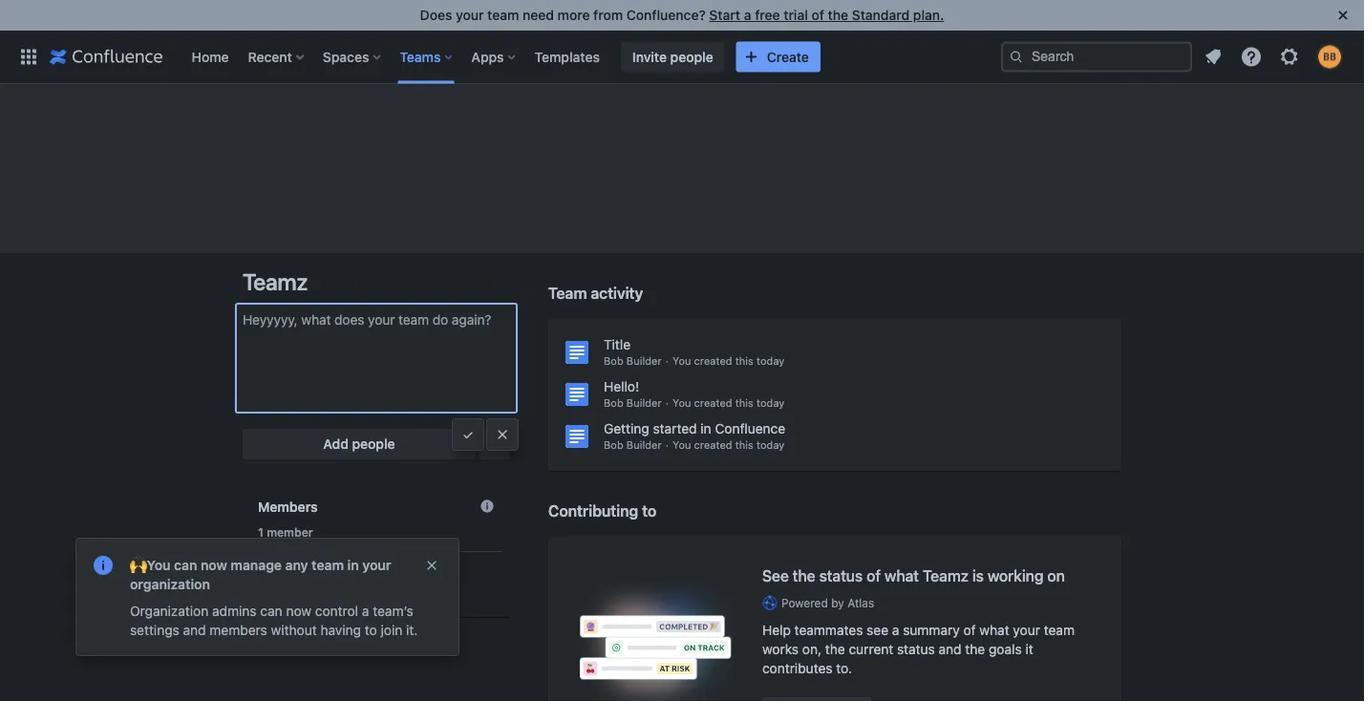 Task type: describe. For each thing, give the bounding box(es) containing it.
summary
[[903, 623, 960, 639]]

trial
[[784, 7, 808, 23]]

status inside help teammates see a summary of what your team works on, the current status and the goals it contributes to.
[[898, 642, 936, 658]]

add
[[323, 436, 349, 452]]

invite
[[633, 49, 667, 65]]

this for title
[[736, 355, 754, 367]]

1 vertical spatial teamz
[[923, 567, 969, 585]]

can for you
[[174, 558, 197, 573]]

start
[[710, 7, 741, 23]]

you for title
[[673, 355, 691, 367]]

having
[[321, 623, 361, 638]]

see
[[867, 623, 889, 639]]

now for control
[[286, 604, 312, 619]]

to.
[[837, 661, 853, 677]]

does
[[420, 7, 452, 23]]

invite people
[[633, 49, 714, 65]]

0 vertical spatial your
[[456, 7, 484, 23]]

team
[[549, 284, 587, 302]]

confluence
[[715, 421, 786, 437]]

what inside help teammates see a summary of what your team works on, the current status and the goals it contributes to.
[[980, 623, 1010, 639]]

0 vertical spatial status
[[820, 567, 863, 585]]

recent
[[248, 49, 292, 65]]

it
[[1026, 642, 1034, 658]]

the left goals
[[966, 642, 986, 658]]

a inside help teammates see a summary of what your team works on, the current status and the goals it contributes to.
[[893, 623, 900, 639]]

builder for getting started in confluence
[[627, 439, 662, 452]]

builder for hello!
[[627, 397, 662, 410]]

teams button
[[394, 42, 460, 72]]

home
[[192, 49, 229, 65]]

settings
[[130, 623, 179, 638]]

see the status of what teamz is working on
[[763, 567, 1065, 585]]

bob builder for hello!
[[604, 397, 662, 410]]

invite people button
[[621, 42, 725, 72]]

spaces
[[323, 49, 369, 65]]

to inside organization admins can now control a team's settings and members without having to join it.
[[365, 623, 377, 638]]

without
[[271, 623, 317, 638]]

need
[[523, 7, 554, 23]]

the up 'powered'
[[793, 567, 816, 585]]

you for getting started in confluence
[[673, 439, 691, 452]]

team activity
[[549, 284, 643, 302]]

control
[[315, 604, 358, 619]]

atlas image
[[763, 596, 778, 611]]

it.
[[406, 623, 418, 638]]

cancel team description editing image
[[495, 427, 510, 443]]

on
[[1048, 567, 1065, 585]]

does your team need more from confluence? start a free trial of the standard plan.
[[420, 7, 945, 23]]

member
[[267, 526, 313, 539]]

spaces button
[[317, 42, 388, 72]]

is
[[973, 567, 984, 585]]

this for getting started in confluence
[[736, 439, 754, 452]]

today for title
[[757, 355, 785, 367]]

create button
[[737, 42, 821, 72]]

created for getting started in confluence
[[694, 439, 733, 452]]

by
[[832, 597, 845, 610]]

now for manage
[[201, 558, 227, 573]]

a inside organization admins can now control a team's settings and members without having to join it.
[[362, 604, 369, 619]]

hello!
[[604, 379, 640, 395]]

atlas
[[848, 597, 875, 610]]

1 horizontal spatial team
[[488, 7, 519, 23]]

0 vertical spatial a
[[744, 7, 752, 23]]

members
[[258, 499, 318, 515]]

more
[[558, 7, 590, 23]]

0 vertical spatial to
[[642, 502, 657, 520]]

powered by atlas link
[[763, 595, 1091, 612]]

🙌 you can now manage any team in your organization
[[130, 558, 391, 593]]

you created this today for title
[[673, 355, 785, 367]]

you created this today for getting started in confluence
[[673, 439, 785, 452]]

confirm new team description image
[[461, 427, 476, 443]]

alert containing 🙌 you can now manage any team in your organization
[[76, 539, 459, 656]]

contributing to
[[549, 502, 657, 520]]

banner containing home
[[0, 30, 1365, 84]]

your inside 🙌 you can now manage any team in your organization
[[363, 558, 391, 573]]

manage
[[231, 558, 282, 573]]

current
[[849, 642, 894, 658]]

team inside help teammates see a summary of what your team works on, the current status and the goals it contributes to.
[[1044, 623, 1075, 639]]

organization admins can now control a team's settings and members without having to join it.
[[130, 604, 418, 638]]

admins
[[212, 604, 257, 619]]

appswitcher icon image
[[17, 45, 40, 68]]

created for hello!
[[694, 397, 733, 410]]

people for add people
[[352, 436, 395, 452]]

you created this today for hello!
[[673, 397, 785, 410]]

help icon image
[[1241, 45, 1264, 68]]

activity
[[591, 284, 643, 302]]

see
[[763, 567, 789, 585]]

Search field
[[1002, 42, 1193, 72]]

on,
[[803, 642, 822, 658]]

today for getting started in confluence
[[757, 439, 785, 452]]



Task type: vqa. For each thing, say whether or not it's contained in the screenshot.
Sort by
no



Task type: locate. For each thing, give the bounding box(es) containing it.
apps button
[[466, 42, 523, 72]]

0 vertical spatial what
[[885, 567, 919, 585]]

and inside help teammates see a summary of what your team works on, the current status and the goals it contributes to.
[[939, 642, 962, 658]]

from
[[594, 7, 623, 23]]

bob builder down hello!
[[604, 397, 662, 410]]

your up it
[[1014, 623, 1041, 639]]

1 vertical spatial people
[[352, 436, 395, 452]]

1 vertical spatial to
[[365, 623, 377, 638]]

bob builder for getting started in confluence
[[604, 439, 662, 452]]

0 horizontal spatial status
[[820, 567, 863, 585]]

and inside organization admins can now control a team's settings and members without having to join it.
[[183, 623, 206, 638]]

0 horizontal spatial a
[[362, 604, 369, 619]]

bob down getting
[[604, 439, 624, 452]]

1 today from the top
[[757, 355, 785, 367]]

dismiss image
[[424, 558, 440, 573]]

2 horizontal spatial team
[[1044, 623, 1075, 639]]

0 vertical spatial this
[[736, 355, 754, 367]]

1 vertical spatial this
[[736, 397, 754, 410]]

1 horizontal spatial now
[[286, 604, 312, 619]]

2 vertical spatial bob
[[604, 439, 624, 452]]

1 bob builder from the top
[[604, 355, 662, 367]]

1 horizontal spatial your
[[456, 7, 484, 23]]

a left the team's on the bottom left of the page
[[362, 604, 369, 619]]

bob builder for title
[[604, 355, 662, 367]]

1 vertical spatial of
[[867, 567, 881, 585]]

people for invite people
[[671, 49, 714, 65]]

2 vertical spatial created
[[694, 439, 733, 452]]

the
[[828, 7, 849, 23], [793, 567, 816, 585], [826, 642, 846, 658], [966, 642, 986, 658]]

2 horizontal spatial your
[[1014, 623, 1041, 639]]

status up by
[[820, 567, 863, 585]]

0 vertical spatial bob
[[604, 355, 624, 367]]

bob for getting started in confluence
[[604, 439, 624, 452]]

what
[[885, 567, 919, 585], [980, 623, 1010, 639]]

recent button
[[242, 42, 311, 72]]

add people button
[[243, 429, 476, 460]]

🙌
[[130, 558, 143, 573]]

start a free trial of the standard plan. link
[[710, 7, 945, 23]]

1 vertical spatial what
[[980, 623, 1010, 639]]

status
[[820, 567, 863, 585], [898, 642, 936, 658]]

1 vertical spatial you created this today
[[673, 397, 785, 410]]

created for title
[[694, 355, 733, 367]]

1 bob from the top
[[604, 355, 624, 367]]

of inside help teammates see a summary of what your team works on, the current status and the goals it contributes to.
[[964, 623, 976, 639]]

0 horizontal spatial to
[[365, 623, 377, 638]]

now left manage
[[201, 558, 227, 573]]

to
[[642, 502, 657, 520], [365, 623, 377, 638]]

builder for title
[[627, 355, 662, 367]]

of
[[812, 7, 825, 23], [867, 567, 881, 585], [964, 623, 976, 639]]

1 vertical spatial your
[[363, 558, 391, 573]]

builder down getting
[[627, 439, 662, 452]]

standard
[[852, 7, 910, 23]]

1 this from the top
[[736, 355, 754, 367]]

2 this from the top
[[736, 397, 754, 410]]

1 vertical spatial created
[[694, 397, 733, 410]]

3 today from the top
[[757, 439, 785, 452]]

contributes
[[763, 661, 833, 677]]

1
[[258, 526, 264, 539]]

0 vertical spatial today
[[757, 355, 785, 367]]

now inside 🙌 you can now manage any team in your organization
[[201, 558, 227, 573]]

organization
[[130, 604, 209, 619]]

0 vertical spatial people
[[671, 49, 714, 65]]

settings icon image
[[1279, 45, 1302, 68]]

now
[[201, 558, 227, 573], [286, 604, 312, 619]]

in inside 🙌 you can now manage any team in your organization
[[348, 558, 359, 573]]

this for hello!
[[736, 397, 754, 410]]

can up organization on the bottom of the page
[[174, 558, 197, 573]]

notification icon image
[[1202, 45, 1225, 68]]

your inside help teammates see a summary of what your team works on, the current status and the goals it contributes to.
[[1014, 623, 1041, 639]]

0 vertical spatial now
[[201, 558, 227, 573]]

organization
[[130, 577, 210, 593]]

0 horizontal spatial what
[[885, 567, 919, 585]]

team
[[488, 7, 519, 23], [312, 558, 344, 573], [1044, 623, 1075, 639]]

builder
[[627, 355, 662, 367], [627, 397, 662, 410], [627, 439, 662, 452]]

actions image
[[484, 433, 507, 456]]

of up atlas
[[867, 567, 881, 585]]

Heyyyyy, what does your team do again? text field
[[235, 303, 518, 414]]

0 vertical spatial teamz
[[243, 269, 308, 295]]

1 you created this today from the top
[[673, 355, 785, 367]]

0 vertical spatial builder
[[627, 355, 662, 367]]

info image
[[92, 554, 115, 577]]

teammates
[[795, 623, 863, 639]]

0 vertical spatial of
[[812, 7, 825, 23]]

0 horizontal spatial and
[[183, 623, 206, 638]]

help
[[763, 623, 791, 639]]

0 horizontal spatial can
[[174, 558, 197, 573]]

now inside organization admins can now control a team's settings and members without having to join it.
[[286, 604, 312, 619]]

1 horizontal spatial teamz
[[923, 567, 969, 585]]

powered by atlas
[[782, 597, 875, 610]]

can inside 🙌 you can now manage any team in your organization
[[174, 558, 197, 573]]

you for hello!
[[673, 397, 691, 410]]

team down on
[[1044, 623, 1075, 639]]

people right invite
[[671, 49, 714, 65]]

3 builder from the top
[[627, 439, 662, 452]]

people inside global element
[[671, 49, 714, 65]]

builder down title
[[627, 355, 662, 367]]

and down organization
[[183, 623, 206, 638]]

2 vertical spatial your
[[1014, 623, 1041, 639]]

builder down hello!
[[627, 397, 662, 410]]

0 horizontal spatial of
[[812, 7, 825, 23]]

3 this from the top
[[736, 439, 754, 452]]

0 horizontal spatial teamz
[[243, 269, 308, 295]]

free
[[755, 7, 781, 23]]

bob for hello!
[[604, 397, 624, 410]]

search image
[[1009, 49, 1025, 65]]

2 vertical spatial today
[[757, 439, 785, 452]]

alert
[[76, 539, 459, 656]]

templates
[[535, 49, 600, 65]]

0 vertical spatial you created this today
[[673, 355, 785, 367]]

started
[[653, 421, 697, 437]]

close image
[[1332, 4, 1355, 27]]

powered
[[782, 597, 828, 610]]

0 horizontal spatial now
[[201, 558, 227, 573]]

1 created from the top
[[694, 355, 733, 367]]

this
[[736, 355, 754, 367], [736, 397, 754, 410], [736, 439, 754, 452]]

2 vertical spatial builder
[[627, 439, 662, 452]]

apps
[[472, 49, 504, 65]]

1 horizontal spatial of
[[867, 567, 881, 585]]

what up powered by atlas link
[[885, 567, 919, 585]]

goals
[[989, 642, 1022, 658]]

working
[[988, 567, 1044, 585]]

1 vertical spatial builder
[[627, 397, 662, 410]]

you created this today
[[673, 355, 785, 367], [673, 397, 785, 410], [673, 439, 785, 452]]

can for admins
[[260, 604, 283, 619]]

3 you created this today from the top
[[673, 439, 785, 452]]

1 horizontal spatial status
[[898, 642, 936, 658]]

members
[[210, 623, 267, 638]]

2 horizontal spatial a
[[893, 623, 900, 639]]

and
[[183, 623, 206, 638], [939, 642, 962, 658]]

create
[[767, 49, 809, 65]]

0 horizontal spatial in
[[348, 558, 359, 573]]

1 member
[[258, 526, 313, 539]]

team's
[[373, 604, 414, 619]]

join
[[381, 623, 403, 638]]

global element
[[11, 30, 1002, 84]]

your
[[456, 7, 484, 23], [363, 558, 391, 573], [1014, 623, 1041, 639]]

2 bob from the top
[[604, 397, 624, 410]]

0 horizontal spatial team
[[312, 558, 344, 573]]

1 vertical spatial a
[[362, 604, 369, 619]]

in right started
[[701, 421, 712, 437]]

contributing
[[549, 502, 639, 520]]

a right see
[[893, 623, 900, 639]]

0 vertical spatial team
[[488, 7, 519, 23]]

2 horizontal spatial of
[[964, 623, 976, 639]]

getting
[[604, 421, 650, 437]]

team inside 🙌 you can now manage any team in your organization
[[312, 558, 344, 573]]

status down summary
[[898, 642, 936, 658]]

1 horizontal spatial can
[[260, 604, 283, 619]]

plan.
[[914, 7, 945, 23]]

2 vertical spatial team
[[1044, 623, 1075, 639]]

of right trial
[[812, 7, 825, 23]]

1 horizontal spatial to
[[642, 502, 657, 520]]

1 vertical spatial status
[[898, 642, 936, 658]]

teamz
[[243, 269, 308, 295], [923, 567, 969, 585]]

2 bob builder from the top
[[604, 397, 662, 410]]

created
[[694, 355, 733, 367], [694, 397, 733, 410], [694, 439, 733, 452]]

templates link
[[529, 42, 606, 72]]

1 vertical spatial and
[[939, 642, 962, 658]]

confluence image
[[50, 45, 163, 68], [50, 45, 163, 68]]

bob down title
[[604, 355, 624, 367]]

can inside organization admins can now control a team's settings and members without having to join it.
[[260, 604, 283, 619]]

your up the team's on the bottom left of the page
[[363, 558, 391, 573]]

to left join
[[365, 623, 377, 638]]

and down summary
[[939, 642, 962, 658]]

0 horizontal spatial your
[[363, 558, 391, 573]]

0 vertical spatial can
[[174, 558, 197, 573]]

1 vertical spatial today
[[757, 397, 785, 410]]

1 vertical spatial now
[[286, 604, 312, 619]]

you inside 🙌 you can now manage any team in your organization
[[147, 558, 171, 573]]

3 bob builder from the top
[[604, 439, 662, 452]]

2 today from the top
[[757, 397, 785, 410]]

what up goals
[[980, 623, 1010, 639]]

0 vertical spatial bob builder
[[604, 355, 662, 367]]

2 vertical spatial of
[[964, 623, 976, 639]]

1 horizontal spatial what
[[980, 623, 1010, 639]]

in
[[701, 421, 712, 437], [348, 558, 359, 573]]

1 vertical spatial team
[[312, 558, 344, 573]]

people
[[671, 49, 714, 65], [352, 436, 395, 452]]

people right add
[[352, 436, 395, 452]]

works
[[763, 642, 799, 658]]

1 vertical spatial in
[[348, 558, 359, 573]]

2 you created this today from the top
[[673, 397, 785, 410]]

2 created from the top
[[694, 397, 733, 410]]

1 horizontal spatial and
[[939, 642, 962, 658]]

confluence?
[[627, 7, 706, 23]]

a left free at top
[[744, 7, 752, 23]]

home link
[[186, 42, 235, 72]]

1 horizontal spatial a
[[744, 7, 752, 23]]

a
[[744, 7, 752, 23], [362, 604, 369, 619], [893, 623, 900, 639]]

3 bob from the top
[[604, 439, 624, 452]]

the right trial
[[828, 7, 849, 23]]

getting started in confluence
[[604, 421, 786, 437]]

now up without
[[286, 604, 312, 619]]

add people
[[323, 436, 395, 452]]

1 horizontal spatial in
[[701, 421, 712, 437]]

bob builder down title
[[604, 355, 662, 367]]

title
[[604, 337, 631, 353]]

bob builder down getting
[[604, 439, 662, 452]]

3 created from the top
[[694, 439, 733, 452]]

1 vertical spatial bob builder
[[604, 397, 662, 410]]

2 vertical spatial this
[[736, 439, 754, 452]]

can
[[174, 558, 197, 573], [260, 604, 283, 619]]

team left need
[[488, 7, 519, 23]]

1 horizontal spatial people
[[671, 49, 714, 65]]

to right contributing
[[642, 502, 657, 520]]

help teammates see a summary of what your team works on, the current status and the goals it contributes to.
[[763, 623, 1075, 677]]

you
[[673, 355, 691, 367], [673, 397, 691, 410], [673, 439, 691, 452], [147, 558, 171, 573]]

of right summary
[[964, 623, 976, 639]]

2 vertical spatial bob builder
[[604, 439, 662, 452]]

in up control
[[348, 558, 359, 573]]

can up without
[[260, 604, 283, 619]]

bob for title
[[604, 355, 624, 367]]

bob down hello!
[[604, 397, 624, 410]]

bob builder
[[604, 355, 662, 367], [604, 397, 662, 410], [604, 439, 662, 452]]

0 vertical spatial and
[[183, 623, 206, 638]]

0 vertical spatial created
[[694, 355, 733, 367]]

the down teammates on the bottom of page
[[826, 642, 846, 658]]

banner
[[0, 30, 1365, 84]]

2 builder from the top
[[627, 397, 662, 410]]

any
[[285, 558, 308, 573]]

1 vertical spatial can
[[260, 604, 283, 619]]

2 vertical spatial you created this today
[[673, 439, 785, 452]]

1 builder from the top
[[627, 355, 662, 367]]

team right any
[[312, 558, 344, 573]]

2 vertical spatial a
[[893, 623, 900, 639]]

0 horizontal spatial people
[[352, 436, 395, 452]]

today
[[757, 355, 785, 367], [757, 397, 785, 410], [757, 439, 785, 452]]

today for hello!
[[757, 397, 785, 410]]

1 vertical spatial bob
[[604, 397, 624, 410]]

0 vertical spatial in
[[701, 421, 712, 437]]

teams
[[400, 49, 441, 65]]

your right does
[[456, 7, 484, 23]]



